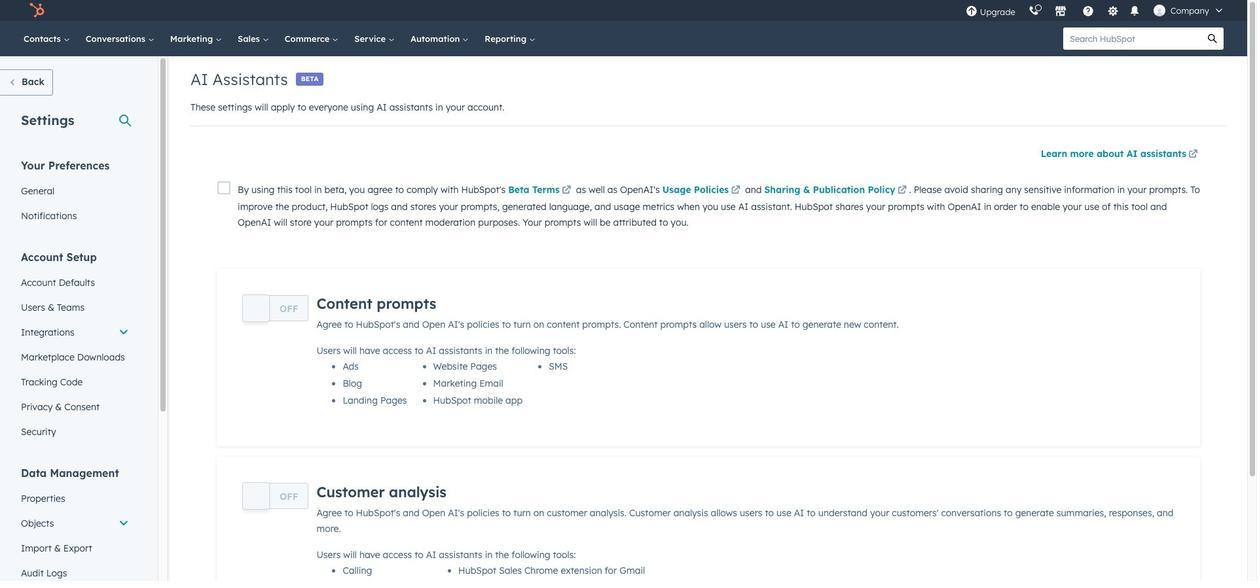 Task type: describe. For each thing, give the bounding box(es) containing it.
your preferences element
[[13, 159, 137, 229]]

marketplaces image
[[1055, 6, 1067, 18]]

data management element
[[13, 466, 137, 582]]

jacob simon image
[[1154, 5, 1166, 16]]



Task type: locate. For each thing, give the bounding box(es) containing it.
1 link opens in a new window image from the left
[[562, 183, 572, 199]]

1 horizontal spatial link opens in a new window image
[[732, 183, 741, 199]]

link opens in a new window image
[[562, 183, 572, 199], [732, 183, 741, 199]]

account setup element
[[13, 250, 137, 445]]

menu
[[960, 0, 1232, 21]]

Search HubSpot search field
[[1064, 28, 1202, 50]]

0 horizontal spatial link opens in a new window image
[[562, 183, 572, 199]]

link opens in a new window image
[[1190, 147, 1199, 163], [1190, 150, 1199, 160], [898, 183, 907, 199], [562, 186, 572, 196], [732, 186, 741, 196], [898, 186, 907, 196]]

2 link opens in a new window image from the left
[[732, 183, 741, 199]]



Task type: vqa. For each thing, say whether or not it's contained in the screenshot.
in on the left
no



